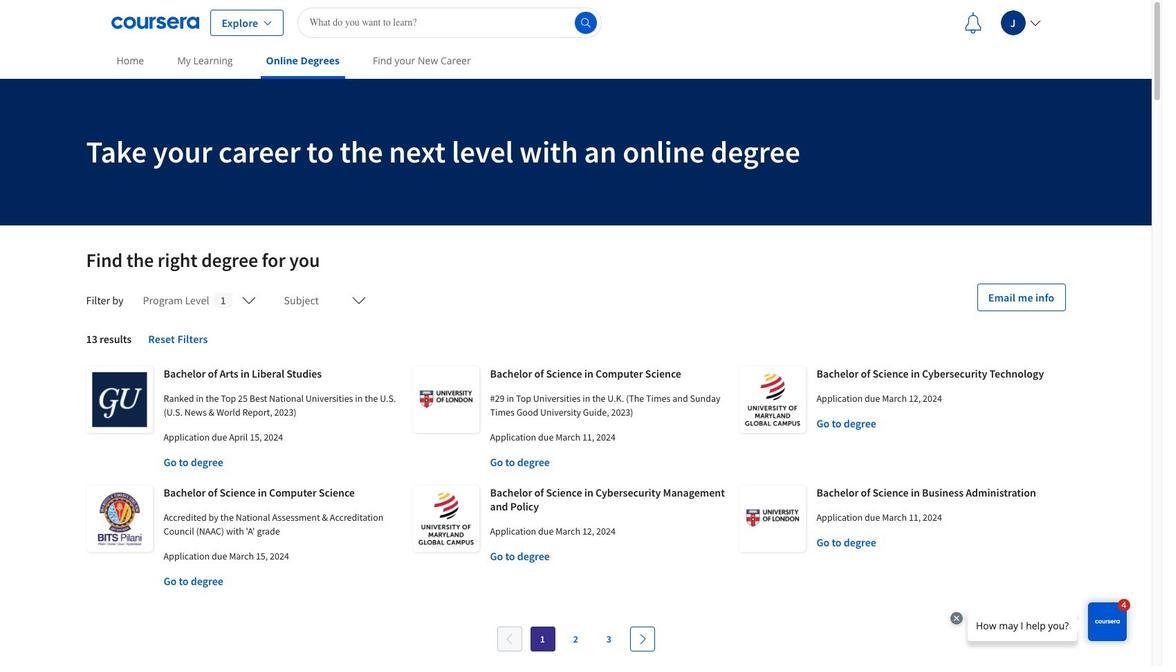 Task type: vqa. For each thing, say whether or not it's contained in the screenshot.
'Banner' navigation
no



Task type: describe. For each thing, give the bounding box(es) containing it.
1 vertical spatial university of maryland global campus image
[[413, 486, 479, 552]]

go to next page image
[[637, 634, 648, 645]]

birla institute of technology & science, pilani image
[[86, 486, 153, 552]]

1 vertical spatial university of london image
[[740, 486, 806, 552]]



Task type: locate. For each thing, give the bounding box(es) containing it.
0 horizontal spatial university of maryland global campus image
[[413, 486, 479, 552]]

1 horizontal spatial university of london image
[[740, 486, 806, 552]]

0 vertical spatial university of london image
[[413, 367, 479, 433]]

What do you want to learn? text field
[[298, 7, 602, 38]]

0 vertical spatial university of maryland global campus image
[[740, 367, 806, 433]]

None search field
[[298, 7, 602, 38]]

university of maryland global campus image
[[740, 367, 806, 433], [413, 486, 479, 552]]

coursera image
[[111, 11, 199, 34]]

1 horizontal spatial university of maryland global campus image
[[740, 367, 806, 433]]

0 horizontal spatial university of london image
[[413, 367, 479, 433]]

georgetown university image
[[86, 367, 153, 433]]

university of london image
[[413, 367, 479, 433], [740, 486, 806, 552]]



